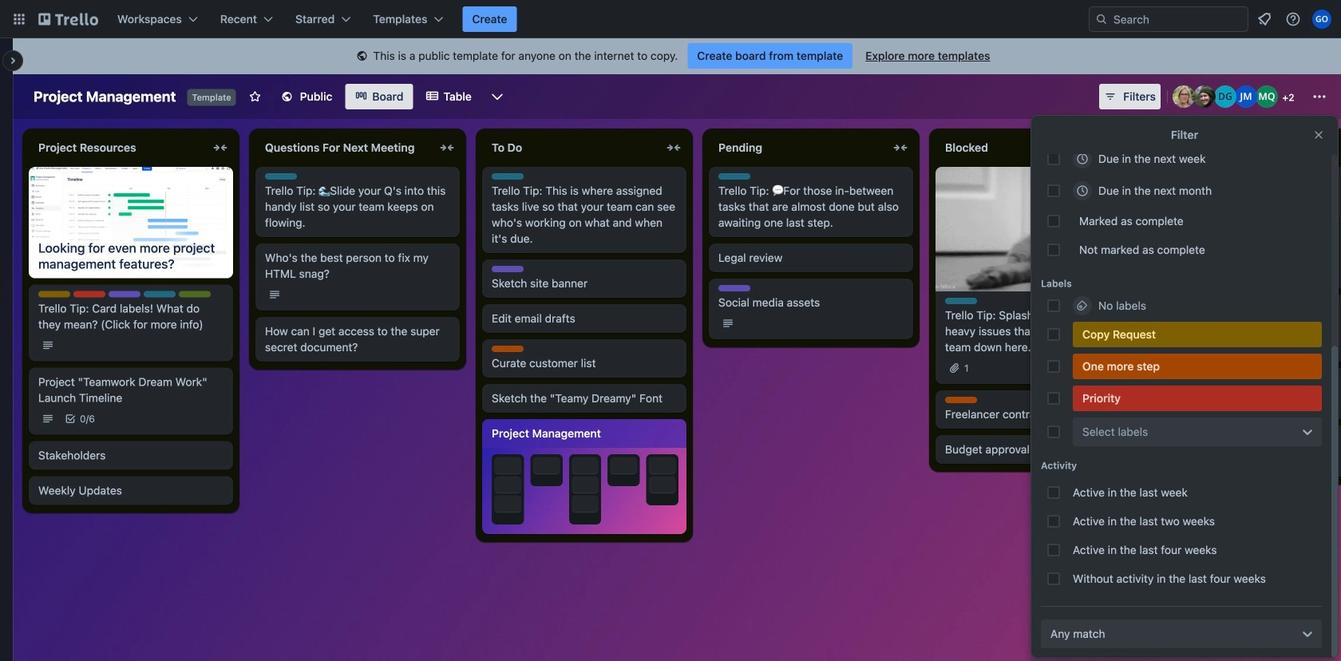 Task type: locate. For each thing, give the bounding box(es) containing it.
star or unstar board image
[[249, 90, 262, 103]]

0 vertical spatial color: yellow, title: "copy request" element
[[38, 291, 70, 298]]

customize views image
[[489, 89, 505, 105]]

1 horizontal spatial color: purple, title: "design team" element
[[492, 266, 524, 272]]

0 horizontal spatial color: orange, title: "one more step" element
[[492, 346, 524, 352]]

collapse list image
[[211, 138, 230, 157], [438, 138, 457, 157], [664, 138, 683, 157], [1118, 138, 1137, 157]]

1 horizontal spatial color: orange, title: "one more step" element
[[945, 397, 977, 403]]

show menu image
[[1312, 89, 1328, 105]]

2 vertical spatial color: orange, title: "one more step" element
[[945, 397, 977, 403]]

open information menu image
[[1285, 11, 1301, 27]]

None text field
[[709, 135, 888, 160], [1162, 135, 1341, 160], [709, 135, 888, 160], [1162, 135, 1341, 160]]

1 horizontal spatial color: red, title: "priority" element
[[1073, 386, 1322, 411]]

1 vertical spatial color: yellow, title: "copy request" element
[[1073, 322, 1322, 347]]

1 vertical spatial color: red, title: "priority" element
[[1073, 386, 1322, 411]]

2 horizontal spatial color: orange, title: "one more step" element
[[1073, 354, 1322, 379]]

0 vertical spatial color: red, title: "priority" element
[[73, 291, 105, 298]]

2 collapse list image from the left
[[438, 138, 457, 157]]

devan goldstein (devangoldstein2) image
[[1214, 85, 1237, 108]]

None text field
[[29, 135, 208, 160], [482, 135, 661, 160], [936, 135, 1115, 160], [29, 135, 208, 160], [482, 135, 661, 160], [936, 135, 1115, 160]]

color: sky, title: "trello tip" element
[[265, 173, 297, 180], [492, 173, 524, 180], [719, 173, 751, 180], [1172, 224, 1204, 231], [144, 291, 176, 298], [945, 298, 977, 304]]

color: red, title: "priority" element
[[73, 291, 105, 298], [1073, 386, 1322, 411]]

color: orange, title: "one more step" element
[[492, 346, 524, 352], [1073, 354, 1322, 379], [945, 397, 977, 403]]

4 collapse list image from the left
[[1118, 138, 1137, 157]]

color: purple, title: "design team" element
[[492, 266, 524, 272], [719, 285, 751, 291], [109, 291, 141, 298]]

back to home image
[[38, 6, 98, 32]]

color: lime, title: "halp" element
[[179, 291, 211, 298]]

jordan mirchev (jordan_mirchev) image
[[1235, 85, 1257, 108]]

andrea crawford (andreacrawford8) image
[[1173, 85, 1195, 108]]

1 vertical spatial color: orange, title: "one more step" element
[[1073, 354, 1322, 379]]

color: yellow, title: "copy request" element
[[38, 291, 70, 298], [1073, 322, 1322, 347]]

search image
[[1095, 13, 1108, 26]]

2 horizontal spatial color: purple, title: "design team" element
[[719, 285, 751, 291]]



Task type: describe. For each thing, give the bounding box(es) containing it.
primary element
[[0, 0, 1341, 38]]

1 collapse list image from the left
[[211, 138, 230, 157]]

gary orlando (garyorlando) image
[[1313, 10, 1332, 29]]

collapse list image
[[891, 138, 910, 157]]

Search field
[[1108, 8, 1248, 30]]

3 collapse list image from the left
[[664, 138, 683, 157]]

caity (caity) image
[[1194, 85, 1216, 108]]

0 horizontal spatial color: red, title: "priority" element
[[73, 291, 105, 298]]

sm image
[[354, 49, 370, 65]]

melody qiao (melodyqiao) image
[[1256, 85, 1278, 108]]

0 horizontal spatial color: purple, title: "design team" element
[[109, 291, 141, 298]]

1 horizontal spatial color: yellow, title: "copy request" element
[[1073, 322, 1322, 347]]

0 horizontal spatial color: yellow, title: "copy request" element
[[38, 291, 70, 298]]

close popover image
[[1313, 129, 1325, 141]]

0 vertical spatial color: orange, title: "one more step" element
[[492, 346, 524, 352]]

Board name text field
[[26, 84, 184, 109]]

0 notifications image
[[1255, 10, 1274, 29]]



Task type: vqa. For each thing, say whether or not it's contained in the screenshot.
tooltip
no



